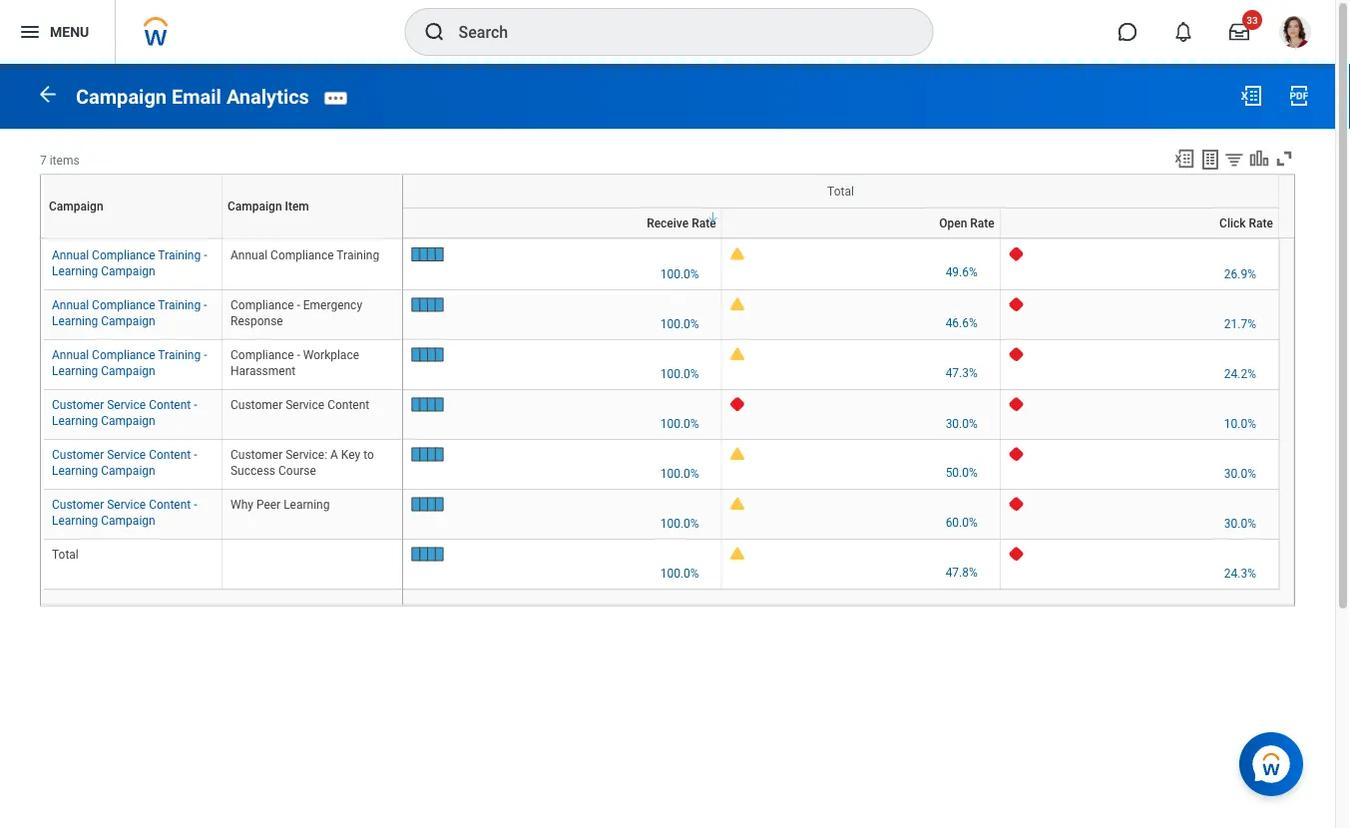 Task type: locate. For each thing, give the bounding box(es) containing it.
0 vertical spatial open
[[940, 216, 968, 230]]

2 vertical spatial customer service content - learning campaign
[[52, 498, 197, 528]]

compliance inside compliance - emergency response
[[231, 298, 294, 312]]

47.3%
[[946, 366, 978, 380]]

5 100.0% button from the top
[[661, 466, 702, 482]]

1 vertical spatial annual compliance training - learning campaign
[[52, 298, 207, 328]]

1 customer service content - learning campaign link from the top
[[52, 394, 197, 428]]

2 vertical spatial annual compliance training - learning campaign
[[52, 348, 207, 378]]

46.6% button
[[946, 315, 981, 331]]

0 vertical spatial annual compliance training - learning campaign
[[52, 248, 207, 278]]

receive rate
[[647, 216, 716, 230]]

notifications large image
[[1174, 22, 1194, 42]]

3 100.0% from the top
[[661, 367, 699, 381]]

1 annual compliance training - learning campaign from the top
[[52, 248, 207, 278]]

expand/collapse chart image
[[1249, 148, 1271, 170]]

campaign email analytics main content
[[0, 64, 1336, 624]]

100.0% for 47.3%
[[661, 367, 699, 381]]

1 customer service content - learning campaign from the top
[[52, 398, 197, 428]]

10.0% button
[[1225, 416, 1260, 432]]

open inside row element
[[940, 216, 968, 230]]

0 vertical spatial item
[[285, 199, 309, 213]]

6 100.0% from the top
[[661, 517, 699, 531]]

annual compliance training - learning campaign
[[52, 248, 207, 278], [52, 298, 207, 328], [52, 348, 207, 378]]

4 100.0% button from the top
[[661, 416, 702, 432]]

menu button
[[0, 0, 115, 64]]

2 vertical spatial 30.0%
[[1225, 517, 1257, 531]]

30.0% button for 50.0%
[[1225, 466, 1260, 482]]

3 annual compliance training - learning campaign from the top
[[52, 348, 207, 378]]

30.0% button up the 50.0%
[[946, 416, 981, 432]]

3 100.0% button from the top
[[661, 366, 702, 382]]

training for 2nd annual compliance training - learning campaign "link"
[[158, 298, 201, 312]]

service
[[107, 398, 146, 412], [286, 398, 325, 412], [107, 448, 146, 462], [107, 498, 146, 512]]

0 horizontal spatial receive
[[561, 238, 564, 239]]

toolbar inside campaign email analytics main content
[[1165, 148, 1296, 174]]

0 vertical spatial click
[[1220, 216, 1247, 230]]

annual compliance training - learning campaign link for annual compliance training
[[52, 244, 207, 278]]

total - click rate column header
[[1001, 238, 1279, 240]]

7 100.0% from the top
[[661, 567, 699, 581]]

7 items
[[40, 154, 79, 168]]

0 horizontal spatial item
[[285, 199, 309, 213]]

5 100.0% from the top
[[661, 467, 699, 481]]

0 vertical spatial customer service content - learning campaign
[[52, 398, 197, 428]]

7 100.0% button from the top
[[661, 566, 702, 582]]

annual compliance training - learning campaign link
[[52, 244, 207, 278], [52, 294, 207, 328], [52, 344, 207, 378]]

100.0%
[[661, 267, 699, 281], [661, 317, 699, 331], [661, 367, 699, 381], [661, 417, 699, 431], [661, 467, 699, 481], [661, 517, 699, 531], [661, 567, 699, 581]]

0 horizontal spatial open
[[860, 238, 863, 239]]

26.9%
[[1225, 267, 1257, 281]]

compliance
[[92, 248, 155, 262], [271, 248, 334, 262], [92, 298, 155, 312], [231, 298, 294, 312], [92, 348, 155, 362], [231, 348, 294, 362]]

100.0% for 60.0%
[[661, 517, 699, 531]]

2 customer service content - learning campaign link from the top
[[52, 444, 197, 478]]

campaign campaign item
[[130, 238, 315, 239]]

justify image
[[18, 20, 42, 44]]

60.0%
[[946, 516, 978, 530]]

0 vertical spatial receive
[[647, 216, 689, 230]]

2 vertical spatial annual compliance training - learning campaign link
[[52, 344, 207, 378]]

1 annual compliance training - learning campaign link from the top
[[52, 244, 207, 278]]

33
[[1247, 14, 1259, 26]]

item
[[285, 199, 309, 213], [313, 238, 315, 239]]

30.0% down 10.0% button
[[1225, 467, 1257, 481]]

learning
[[52, 264, 98, 278], [52, 314, 98, 328], [52, 364, 98, 378], [52, 414, 98, 428], [52, 464, 98, 478], [284, 498, 330, 512], [52, 514, 98, 528]]

30.0% up "24.3%"
[[1225, 517, 1257, 531]]

1 100.0% from the top
[[661, 267, 699, 281]]

content for customer service: a key to success course
[[149, 448, 191, 462]]

49.6%
[[946, 266, 978, 280]]

rate
[[692, 216, 716, 230], [971, 216, 995, 230], [1250, 216, 1274, 230], [564, 238, 566, 239], [863, 238, 865, 239], [1142, 238, 1144, 239]]

100.0% button for 46.6%
[[661, 316, 702, 333]]

customer for why peer learning
[[52, 498, 104, 512]]

100.0% for 47.8%
[[661, 567, 699, 581]]

row element up total - receive rate total - open rate total - click rate
[[403, 208, 1279, 238]]

2 vertical spatial customer service content - learning campaign link
[[52, 494, 197, 528]]

0 vertical spatial customer service content - learning campaign link
[[52, 394, 197, 428]]

3 customer service content - learning campaign link from the top
[[52, 494, 197, 528]]

annual
[[52, 248, 89, 262], [231, 248, 268, 262], [52, 298, 89, 312], [52, 348, 89, 362]]

2 annual compliance training - learning campaign from the top
[[52, 298, 207, 328]]

46.6%
[[946, 316, 978, 330]]

workday assistant region
[[1240, 725, 1312, 797]]

receive
[[647, 216, 689, 230], [561, 238, 564, 239]]

click inside row element
[[1220, 216, 1247, 230]]

select to filter grid data image
[[1224, 149, 1246, 170]]

customer service: a key to success course
[[231, 448, 374, 478]]

customer service content - learning campaign
[[52, 398, 197, 428], [52, 448, 197, 478], [52, 498, 197, 528]]

compliance - workplace harassment
[[231, 348, 359, 378]]

1 vertical spatial customer service content - learning campaign link
[[52, 444, 197, 478]]

customer for customer service content
[[52, 398, 104, 412]]

campaign item
[[228, 199, 309, 213]]

view printable version (pdf) image
[[1288, 84, 1312, 108]]

30.0% up the 50.0%
[[946, 417, 978, 431]]

47.8%
[[946, 566, 978, 580]]

- inside compliance - emergency response
[[297, 298, 300, 312]]

why peer learning
[[231, 498, 330, 512]]

annual compliance training - learning campaign link for compliance - workplace harassment
[[52, 344, 207, 378]]

row element up "campaign campaign item" at the left top of the page
[[42, 175, 407, 238]]

1 vertical spatial 30.0% button
[[1225, 466, 1260, 482]]

campaign
[[76, 85, 167, 109], [49, 199, 103, 213], [228, 199, 282, 213], [130, 238, 135, 239], [309, 238, 313, 239], [101, 264, 155, 278], [101, 314, 155, 328], [101, 364, 155, 378], [101, 414, 155, 428], [101, 464, 155, 478], [101, 514, 155, 528]]

customer service content element
[[231, 394, 370, 412]]

training
[[158, 248, 201, 262], [337, 248, 380, 262], [158, 298, 201, 312], [158, 348, 201, 362]]

annual compliance training
[[231, 248, 380, 262]]

customer service content - learning campaign for customer service content
[[52, 398, 197, 428]]

21.7% button
[[1225, 316, 1260, 332]]

1 vertical spatial item
[[313, 238, 315, 239]]

0 horizontal spatial click
[[1139, 238, 1141, 239]]

30.0% button up "24.3%"
[[1225, 516, 1260, 532]]

toolbar
[[1165, 148, 1296, 174]]

click
[[1220, 216, 1247, 230], [1139, 238, 1141, 239]]

1 vertical spatial customer service content - learning campaign
[[52, 448, 197, 478]]

item up campaign item button
[[285, 199, 309, 213]]

100.0% button
[[661, 266, 702, 282], [661, 316, 702, 333], [661, 366, 702, 382], [661, 416, 702, 432], [661, 466, 702, 482], [661, 516, 702, 532], [661, 566, 702, 582]]

open
[[940, 216, 968, 230], [860, 238, 863, 239]]

2 customer service content - learning campaign from the top
[[52, 448, 197, 478]]

customer
[[52, 398, 104, 412], [231, 398, 283, 412], [52, 448, 104, 462], [231, 448, 283, 462], [52, 498, 104, 512]]

1 vertical spatial 30.0%
[[1225, 467, 1257, 481]]

Search Workday  search field
[[459, 10, 892, 54]]

50.0%
[[946, 466, 978, 480]]

row element
[[42, 175, 407, 238], [403, 208, 1279, 238]]

-
[[560, 238, 560, 239], [860, 238, 860, 239], [1139, 238, 1139, 239], [204, 248, 207, 262], [204, 298, 207, 312], [297, 298, 300, 312], [204, 348, 207, 362], [297, 348, 300, 362], [194, 398, 197, 412], [194, 448, 197, 462], [194, 498, 197, 512]]

30.0% button down 10.0% button
[[1225, 466, 1260, 482]]

1 horizontal spatial receive
[[647, 216, 689, 230]]

2 100.0% button from the top
[[661, 316, 702, 333]]

3 customer service content - learning campaign from the top
[[52, 498, 197, 528]]

4 100.0% from the top
[[661, 417, 699, 431]]

response
[[231, 314, 283, 328]]

item up annual compliance training element
[[313, 238, 315, 239]]

open rate
[[940, 216, 995, 230]]

total - receive rate button
[[558, 238, 567, 239]]

campaign email analytics link
[[76, 85, 309, 109]]

47.8% button
[[946, 565, 981, 581]]

1 100.0% button from the top
[[661, 266, 702, 282]]

click rate
[[1220, 216, 1274, 230]]

1 horizontal spatial open
[[940, 216, 968, 230]]

3 annual compliance training - learning campaign link from the top
[[52, 344, 207, 378]]

100.0% button for 47.8%
[[661, 566, 702, 582]]

key
[[341, 448, 361, 462]]

total
[[828, 184, 854, 198], [558, 238, 560, 239], [857, 238, 860, 239], [1136, 238, 1139, 239], [52, 548, 79, 562]]

training inside annual compliance training element
[[337, 248, 380, 262]]

30.0%
[[946, 417, 978, 431], [1225, 467, 1257, 481], [1225, 517, 1257, 531]]

content
[[149, 398, 191, 412], [328, 398, 370, 412], [149, 448, 191, 462], [149, 498, 191, 512]]

2 100.0% from the top
[[661, 317, 699, 331]]

customer service content - learning campaign link for customer service content
[[52, 394, 197, 428]]

customer service content - learning campaign link
[[52, 394, 197, 428], [52, 444, 197, 478], [52, 494, 197, 528]]

2 vertical spatial 30.0% button
[[1225, 516, 1260, 532]]

30.0% button
[[946, 416, 981, 432], [1225, 466, 1260, 482], [1225, 516, 1260, 532]]

training for annual compliance training - learning campaign "link" associated with compliance - workplace harassment
[[158, 348, 201, 362]]

1 vertical spatial annual compliance training - learning campaign link
[[52, 294, 207, 328]]

0 vertical spatial 30.0% button
[[946, 416, 981, 432]]

0 vertical spatial annual compliance training - learning campaign link
[[52, 244, 207, 278]]

customer service: a key to success course element
[[231, 444, 374, 478]]

10.0%
[[1225, 417, 1257, 431]]

0 vertical spatial 30.0%
[[946, 417, 978, 431]]

6 100.0% button from the top
[[661, 516, 702, 532]]

100.0% button for 60.0%
[[661, 516, 702, 532]]

1 horizontal spatial click
[[1220, 216, 1247, 230]]



Task type: describe. For each thing, give the bounding box(es) containing it.
customer service content
[[231, 398, 370, 412]]

inbox large image
[[1230, 22, 1250, 42]]

content for customer service content
[[149, 398, 191, 412]]

21.7%
[[1225, 317, 1257, 331]]

24.3% button
[[1225, 566, 1260, 582]]

email
[[172, 85, 222, 109]]

customer for customer service: a key to success course
[[52, 448, 104, 462]]

compliance for annual compliance training's annual compliance training - learning campaign "link"
[[92, 248, 155, 262]]

1 vertical spatial click
[[1139, 238, 1141, 239]]

analytics
[[227, 85, 309, 109]]

33 button
[[1218, 10, 1263, 54]]

customer service content - learning campaign for why peer learning
[[52, 498, 197, 528]]

compliance - emergency response element
[[231, 294, 362, 328]]

search image
[[423, 20, 447, 44]]

60.0% button
[[946, 515, 981, 531]]

100.0% button for 49.6%
[[661, 266, 702, 282]]

items
[[50, 154, 79, 168]]

row element containing receive rate
[[403, 208, 1279, 238]]

compliance for annual compliance training - learning campaign "link" associated with compliance - workplace harassment
[[92, 348, 155, 362]]

24.2% button
[[1225, 366, 1260, 382]]

service for why peer learning
[[107, 498, 146, 512]]

total - receive rate total - open rate total - click rate
[[558, 238, 1144, 239]]

100.0% for 50.0%
[[661, 467, 699, 481]]

why peer learning element
[[231, 494, 330, 512]]

7
[[40, 154, 47, 168]]

service:
[[286, 448, 328, 462]]

1 vertical spatial open
[[860, 238, 863, 239]]

item inside row element
[[285, 199, 309, 213]]

47.3% button
[[946, 365, 981, 381]]

training for annual compliance training's annual compliance training - learning campaign "link"
[[158, 248, 201, 262]]

24.2%
[[1225, 367, 1257, 381]]

customer service content - learning campaign link for why peer learning
[[52, 494, 197, 528]]

compliance - workplace harassment element
[[231, 344, 359, 378]]

annual compliance training element
[[231, 244, 380, 262]]

success
[[231, 464, 276, 478]]

course
[[279, 464, 316, 478]]

total - open rate column header
[[722, 238, 1001, 240]]

50.0% button
[[946, 465, 981, 481]]

30.0% for 50.0%
[[1225, 467, 1257, 481]]

annual compliance training - learning campaign for compliance - workplace harassment
[[52, 348, 207, 378]]

peer
[[256, 498, 281, 512]]

24.3%
[[1225, 567, 1257, 581]]

row element containing campaign
[[42, 175, 407, 238]]

100.0% button for 50.0%
[[661, 466, 702, 482]]

customer inside customer service: a key to success course
[[231, 448, 283, 462]]

customer service content - learning campaign link for customer service: a key to success course
[[52, 444, 197, 478]]

49.6% button
[[946, 265, 981, 281]]

harassment
[[231, 364, 296, 378]]

previous page image
[[36, 82, 60, 106]]

100.0% for 49.6%
[[661, 267, 699, 281]]

content for why peer learning
[[149, 498, 191, 512]]

export to excel image
[[1174, 148, 1196, 170]]

2 annual compliance training - learning campaign link from the top
[[52, 294, 207, 328]]

menu
[[50, 24, 89, 40]]

campaign email analytics
[[76, 85, 309, 109]]

fullscreen image
[[1274, 148, 1296, 170]]

compliance inside compliance - workplace harassment
[[231, 348, 294, 362]]

30.0% for 60.0%
[[1225, 517, 1257, 531]]

100.0% button for 30.0%
[[661, 416, 702, 432]]

export to worksheets image
[[1199, 148, 1223, 172]]

campaign button
[[130, 238, 136, 239]]

training for annual compliance training element
[[337, 248, 380, 262]]

service for customer service content
[[107, 398, 146, 412]]

campaign item button
[[309, 238, 315, 239]]

profile logan mcneil image
[[1280, 16, 1312, 52]]

30.0% button for 60.0%
[[1225, 516, 1260, 532]]

100.0% for 30.0%
[[661, 417, 699, 431]]

26.9% button
[[1225, 266, 1260, 282]]

total element
[[52, 544, 79, 562]]

compliance for 2nd annual compliance training - learning campaign "link"
[[92, 298, 155, 312]]

customer service content - learning campaign for customer service: a key to success course
[[52, 448, 197, 478]]

1 vertical spatial receive
[[561, 238, 564, 239]]

to
[[364, 448, 374, 462]]

compliance for annual compliance training element
[[271, 248, 334, 262]]

arrow down image
[[701, 211, 725, 225]]

receive inside row element
[[647, 216, 689, 230]]

1 horizontal spatial item
[[313, 238, 315, 239]]

compliance - emergency response
[[231, 298, 362, 328]]

why
[[231, 498, 254, 512]]

- inside compliance - workplace harassment
[[297, 348, 300, 362]]

service for customer service: a key to success course
[[107, 448, 146, 462]]

workplace
[[303, 348, 359, 362]]

100.0% for 46.6%
[[661, 317, 699, 331]]

100.0% button for 47.3%
[[661, 366, 702, 382]]

export to excel image
[[1240, 84, 1264, 108]]

annual compliance training - learning campaign for annual compliance training
[[52, 248, 207, 278]]

a
[[331, 448, 338, 462]]

emergency
[[303, 298, 362, 312]]



Task type: vqa. For each thing, say whether or not it's contained in the screenshot.


